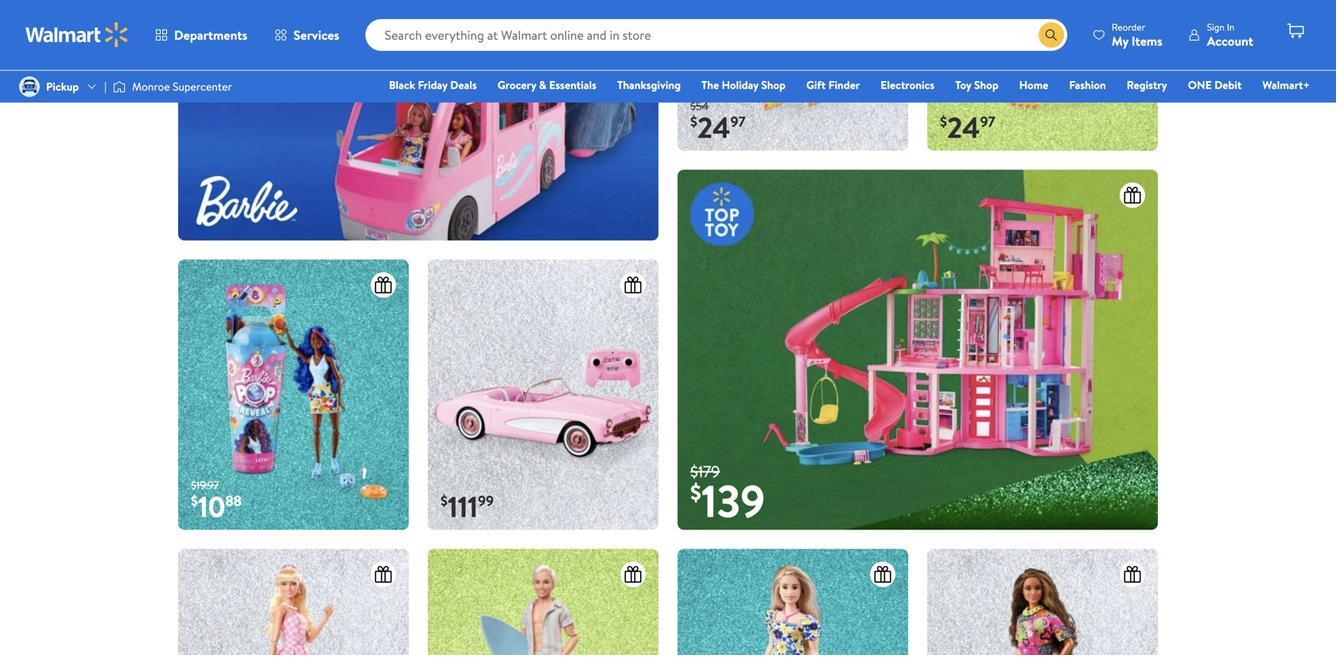 Task type: vqa. For each thing, say whether or not it's contained in the screenshot.
(L
no



Task type: describe. For each thing, give the bounding box(es) containing it.
electronics
[[881, 77, 935, 93]]

97 inside $54 $ 24 97
[[731, 112, 746, 131]]

monroe
[[132, 79, 170, 94]]

account
[[1207, 32, 1254, 50]]

0 horizontal spatial  image
[[19, 76, 40, 97]]

reorder my items
[[1112, 20, 1163, 50]]

$ for 10
[[191, 491, 198, 511]]

departments
[[174, 26, 247, 44]]

my
[[1112, 32, 1129, 50]]

97 inside $ 24 97
[[980, 112, 996, 131]]

barbie pop reveal fruit series fruit punch doll, 8 surprises include pet, slime, scent & color change image
[[178, 260, 409, 530]]

139
[[702, 470, 765, 532]]

Walmart Site-Wide search field
[[366, 19, 1067, 51]]

electronics link
[[874, 76, 942, 93]]

barbie the movie in-line skating outfit collectible ken doll with visor, knee pads & inline skates image
[[928, 0, 1158, 151]]

thanksgiving link
[[610, 76, 688, 93]]

24 inside $54 $ 24 97
[[698, 107, 731, 147]]

one debit
[[1188, 77, 1242, 93]]

$ inside '$ 111 99'
[[441, 491, 448, 511]]

monroe supercenter
[[132, 79, 232, 94]]

gift
[[807, 77, 826, 93]]

home link
[[1012, 76, 1056, 93]]

items
[[1132, 32, 1163, 50]]

friday
[[418, 77, 448, 93]]

$ 111 99
[[441, 487, 494, 526]]

grocery
[[498, 77, 536, 93]]

black friday deals
[[389, 77, 477, 93]]

walmart image
[[25, 22, 129, 48]]

$179 $ 139
[[690, 460, 765, 532]]

Search search field
[[366, 19, 1067, 51]]

99
[[478, 491, 494, 511]]

services
[[294, 26, 339, 44]]

$54 $ 24 97
[[690, 98, 746, 147]]

1 shop from the left
[[761, 77, 786, 93]]

2 24 from the left
[[947, 107, 980, 147]]

deals
[[450, 77, 477, 93]]

10
[[198, 487, 225, 526]]

toy
[[955, 77, 972, 93]]

the holiday shop
[[702, 77, 786, 93]]

$ 24 97
[[940, 107, 996, 147]]

toy shop link
[[948, 76, 1006, 93]]

finder
[[829, 77, 860, 93]]

supercenter
[[173, 79, 232, 94]]

sign in account
[[1207, 20, 1254, 50]]

$ inside $ 24 97
[[940, 112, 947, 131]]

barbie dreamhouse, 75+ pieces, pool party doll house with 3 story slide image
[[678, 170, 1158, 530]]



Task type: locate. For each thing, give the bounding box(es) containing it.
$ inside "$19.97 $ 10 88"
[[191, 491, 198, 511]]

|
[[104, 79, 107, 94]]

24
[[698, 107, 731, 147], [947, 107, 980, 147]]

gift finder
[[807, 77, 860, 93]]

1 horizontal spatial shop
[[974, 77, 999, 93]]

black
[[389, 77, 415, 93]]

$19.97
[[191, 477, 219, 493]]

24 down the
[[698, 107, 731, 147]]

grocery & essentials
[[498, 77, 597, 93]]

search icon image
[[1045, 29, 1058, 41]]

one debit link
[[1181, 76, 1249, 93]]

gift finder link
[[799, 76, 867, 93]]

shop
[[761, 77, 786, 93], [974, 77, 999, 93]]

shop right holiday
[[761, 77, 786, 93]]

pickup
[[46, 79, 79, 94]]

0 horizontal spatial 97
[[731, 112, 746, 131]]

grocery & essentials link
[[490, 76, 604, 93]]

$179
[[690, 460, 720, 483]]

$ inside $54 $ 24 97
[[690, 112, 698, 131]]

1 24 from the left
[[698, 107, 731, 147]]

 image
[[113, 79, 126, 95]]

barbie the movie collectible doll, margot robbie as barbie in inline skating outfit image
[[678, 0, 908, 151]]

essentials
[[549, 77, 597, 93]]

2 97 from the left
[[980, 112, 996, 131]]

24 down 'toy' at the top
[[947, 107, 980, 147]]

97 down toy shop
[[980, 112, 996, 131]]

fashion link
[[1062, 76, 1113, 93]]

$
[[690, 112, 698, 131], [940, 112, 947, 131], [690, 477, 702, 508], [191, 491, 198, 511], [441, 491, 448, 511]]

reorder
[[1112, 20, 1146, 34]]

walmart+ link
[[1256, 76, 1317, 93]]

the holiday shop link
[[694, 76, 793, 93]]

toy shop
[[955, 77, 999, 93]]

black friday deals link
[[382, 76, 484, 93]]

holiday
[[722, 77, 759, 93]]

$19.97 $ 10 88
[[191, 477, 242, 526]]

one
[[1188, 77, 1212, 93]]

walmart+
[[1263, 77, 1310, 93]]

1 horizontal spatial  image
[[178, 0, 659, 240]]

1 97 from the left
[[731, 112, 746, 131]]

111
[[448, 487, 478, 526]]

0 horizontal spatial 24
[[698, 107, 731, 147]]

97 down holiday
[[731, 112, 746, 131]]

$ for 139
[[690, 477, 702, 508]]

1 horizontal spatial 24
[[947, 107, 980, 147]]

1 horizontal spatial 97
[[980, 112, 996, 131]]

services button
[[261, 16, 353, 54]]

hot wheels rc barbie corvette, remote control corvette from barbie the movie image
[[428, 260, 659, 530]]

0 horizontal spatial shop
[[761, 77, 786, 93]]

debit
[[1215, 77, 1242, 93]]

&
[[539, 77, 547, 93]]

thanksgiving
[[617, 77, 681, 93]]

registry link
[[1120, 76, 1175, 93]]

$ inside $179 $ 139
[[690, 477, 702, 508]]

97
[[731, 112, 746, 131], [980, 112, 996, 131]]

in
[[1227, 20, 1235, 34]]

registry
[[1127, 77, 1168, 93]]

2 shop from the left
[[974, 77, 999, 93]]

the
[[702, 77, 719, 93]]

$54
[[690, 98, 709, 114]]

 image
[[178, 0, 659, 240], [19, 76, 40, 97]]

fashion
[[1069, 77, 1106, 93]]

$ for 24
[[690, 112, 698, 131]]

sign
[[1207, 20, 1225, 34]]

88
[[225, 491, 242, 511]]

cart contains 0 items total amount $0.00 image
[[1286, 21, 1305, 41]]

home
[[1019, 77, 1049, 93]]

departments button
[[142, 16, 261, 54]]

shop right 'toy' at the top
[[974, 77, 999, 93]]



